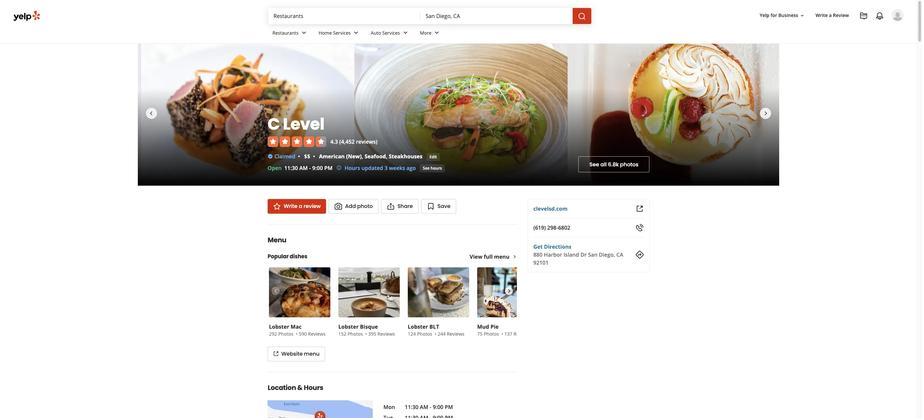 Task type: locate. For each thing, give the bounding box(es) containing it.
1 horizontal spatial 24 chevron down v2 image
[[401, 29, 409, 37]]

reviews for mac
[[308, 331, 326, 337]]

24 phone v2 image
[[636, 224, 644, 232]]

updated
[[362, 165, 383, 172]]

2 lobster from the left
[[338, 323, 359, 331]]

save button
[[421, 199, 456, 214]]

photos right 152
[[348, 331, 363, 337]]

1 services from the left
[[333, 30, 351, 36]]

write a review
[[816, 12, 849, 19]]

am
[[299, 165, 308, 172], [420, 404, 428, 411]]

services
[[333, 30, 351, 36], [382, 30, 400, 36]]

0 vertical spatial -
[[309, 165, 311, 172]]

yelp for business button
[[757, 9, 808, 22]]

0 horizontal spatial write
[[284, 203, 297, 210]]

tyler b. image
[[892, 9, 904, 21]]

1 vertical spatial 11:30
[[405, 404, 419, 411]]

see
[[590, 161, 599, 168], [423, 165, 430, 171]]

lobster bisque image
[[338, 268, 400, 318]]

11:30 inside location & hours element
[[405, 404, 419, 411]]

photos for mac
[[278, 331, 293, 337]]

3 photos from the left
[[417, 331, 432, 337]]

0 horizontal spatial pm
[[324, 165, 333, 172]]

dr
[[580, 251, 587, 259]]

None search field
[[268, 8, 593, 24]]

next image
[[505, 287, 513, 295]]

2 none field from the left
[[426, 12, 567, 20]]

lobster inside lobster blt 124 photos
[[408, 323, 428, 331]]

view
[[470, 253, 483, 261]]

a
[[829, 12, 832, 19], [299, 203, 302, 210]]

1 horizontal spatial am
[[420, 404, 428, 411]]

lobster for lobster blt
[[408, 323, 428, 331]]

0 horizontal spatial 9:00
[[312, 165, 323, 172]]

menu
[[494, 253, 510, 261], [304, 351, 320, 358]]

0 horizontal spatial menu
[[304, 351, 320, 358]]

16 info v2 image
[[337, 165, 342, 171]]

reviews
[[308, 331, 326, 337], [378, 331, 395, 337], [447, 331, 465, 337], [514, 331, 531, 337]]

1 horizontal spatial 9:00
[[433, 404, 444, 411]]

4.3 (4,452 reviews)
[[330, 138, 378, 145]]

24 chevron down v2 image right more
[[433, 29, 441, 37]]

&
[[297, 384, 303, 393]]

write inside user actions element
[[816, 12, 828, 19]]

reviews for blt
[[447, 331, 465, 337]]

photos inside lobster mac 292 photos
[[278, 331, 293, 337]]

popular dishes
[[268, 253, 307, 261]]

all
[[601, 161, 607, 168]]

4 reviews from the left
[[514, 331, 531, 337]]

reviews right 395
[[378, 331, 395, 337]]

write for write a review
[[284, 203, 297, 210]]

0 horizontal spatial am
[[299, 165, 308, 172]]

website
[[281, 351, 303, 358]]

0 horizontal spatial -
[[309, 165, 311, 172]]

0 horizontal spatial a
[[299, 203, 302, 210]]

services inside 'home services' link
[[333, 30, 351, 36]]

write left the review
[[816, 12, 828, 19]]

lobster up the '124'
[[408, 323, 428, 331]]

1 horizontal spatial ,
[[386, 153, 387, 160]]

info alert
[[337, 164, 416, 172]]

services right "home"
[[333, 30, 351, 36]]

24 star v2 image
[[273, 203, 281, 211]]

1 horizontal spatial pm
[[445, 404, 453, 411]]

menu right website
[[304, 351, 320, 358]]

880
[[533, 251, 542, 259]]

menu left 14 chevron right outline icon
[[494, 253, 510, 261]]

1 horizontal spatial services
[[382, 30, 400, 36]]

hours inside info alert
[[345, 165, 360, 172]]

2 reviews from the left
[[378, 331, 395, 337]]

395
[[368, 331, 376, 337]]

view full menu
[[470, 253, 510, 261]]

lobster for lobster bisque
[[338, 323, 359, 331]]

photos inside the mud pie 75 photos
[[484, 331, 499, 337]]

see hours
[[423, 165, 442, 171]]

1 vertical spatial menu
[[304, 351, 320, 358]]

152
[[338, 331, 347, 337]]

island
[[564, 251, 579, 259]]

user actions element
[[755, 8, 913, 49]]

4 photos from the left
[[484, 331, 499, 337]]

,
[[362, 153, 363, 160], [386, 153, 387, 160]]

0 horizontal spatial see
[[423, 165, 430, 171]]

services for home services
[[333, 30, 351, 36]]

24 external link v2 image
[[636, 205, 644, 213]]

lobster up 152
[[338, 323, 359, 331]]

0 horizontal spatial 24 chevron down v2 image
[[352, 29, 360, 37]]

photos down blt
[[417, 331, 432, 337]]

website menu
[[281, 351, 320, 358]]

photos for blt
[[417, 331, 432, 337]]

auto services link
[[366, 24, 415, 43]]

auto services
[[371, 30, 400, 36]]

92101
[[533, 259, 549, 267]]

1 horizontal spatial see
[[590, 161, 599, 168]]

1 horizontal spatial a
[[829, 12, 832, 19]]

1 vertical spatial 9:00
[[433, 404, 444, 411]]

get
[[533, 243, 543, 251]]

1 vertical spatial hours
[[304, 384, 323, 393]]

1 horizontal spatial write
[[816, 12, 828, 19]]

0 horizontal spatial ,
[[362, 153, 363, 160]]

more
[[420, 30, 432, 36]]

see for see all 6.8k photos
[[590, 161, 599, 168]]

1 horizontal spatial none field
[[426, 12, 567, 20]]

reviews for pie
[[514, 331, 531, 337]]

0 vertical spatial menu
[[494, 253, 510, 261]]

see left 'hours'
[[423, 165, 430, 171]]

590
[[299, 331, 307, 337]]

services right auto
[[382, 30, 400, 36]]

1 vertical spatial am
[[420, 404, 428, 411]]

9:00 inside location & hours element
[[433, 404, 444, 411]]

reviews right 244
[[447, 331, 465, 337]]

photo of c level - san diego, ca, us. steamed mussel pot image
[[0, 44, 141, 186]]

0 horizontal spatial services
[[333, 30, 351, 36]]

2 services from the left
[[382, 30, 400, 36]]

loading interface... image
[[886, 44, 922, 186]]

24 chevron down v2 image for home services
[[352, 29, 360, 37]]

lobster bisque 152 photos
[[338, 323, 378, 337]]

11:30
[[284, 165, 298, 172], [405, 404, 419, 411]]

photos down pie
[[484, 331, 499, 337]]

photos inside lobster blt 124 photos
[[417, 331, 432, 337]]

0 vertical spatial hours
[[345, 165, 360, 172]]

, up 3
[[386, 153, 387, 160]]

reviews right 590
[[308, 331, 326, 337]]

0 vertical spatial 11:30
[[284, 165, 298, 172]]

lobster blt 124 photos
[[408, 323, 439, 337]]

24 chevron down v2 image right auto services
[[401, 29, 409, 37]]

projects image
[[860, 12, 868, 20]]

photos for bisque
[[348, 331, 363, 337]]

24 chevron down v2 image
[[300, 29, 308, 37]]

1 lobster from the left
[[269, 323, 289, 331]]

(619) 298-6802
[[533, 224, 570, 232]]

11:30 am - 9:00 pm
[[405, 404, 453, 411]]

add
[[345, 203, 356, 210]]

11:30 right mon
[[405, 404, 419, 411]]

0 horizontal spatial lobster
[[269, 323, 289, 331]]

write
[[816, 12, 828, 19], [284, 203, 297, 210]]

photos inside lobster bisque 152 photos
[[348, 331, 363, 337]]

Find text field
[[274, 12, 415, 20]]

write right 24 star v2 image
[[284, 203, 297, 210]]

hours right &
[[304, 384, 323, 393]]

24 chevron down v2 image
[[352, 29, 360, 37], [401, 29, 409, 37], [433, 29, 441, 37]]

1 horizontal spatial -
[[430, 404, 432, 411]]

0 vertical spatial a
[[829, 12, 832, 19]]

0 vertical spatial write
[[816, 12, 828, 19]]

previous image
[[272, 287, 279, 295]]

services inside auto services link
[[382, 30, 400, 36]]

24 chevron down v2 image inside more link
[[433, 29, 441, 37]]

lobster inside lobster mac 292 photos
[[269, 323, 289, 331]]

hours
[[431, 165, 442, 171]]

2 24 chevron down v2 image from the left
[[401, 29, 409, 37]]

1 photos from the left
[[278, 331, 293, 337]]

3 reviews from the left
[[447, 331, 465, 337]]

hours
[[345, 165, 360, 172], [304, 384, 323, 393]]

a left the review
[[829, 12, 832, 19]]

24 chevron down v2 image left auto
[[352, 29, 360, 37]]

a for review
[[829, 12, 832, 19]]

2 photos from the left
[[348, 331, 363, 337]]

1 horizontal spatial menu
[[494, 253, 510, 261]]

2 , from the left
[[386, 153, 387, 160]]

1 horizontal spatial hours
[[345, 165, 360, 172]]

see all 6.8k photos link
[[579, 157, 650, 173]]

137
[[505, 331, 513, 337]]

11:30 down claimed
[[284, 165, 298, 172]]

hours down (new)
[[345, 165, 360, 172]]

, left seafood on the top left
[[362, 153, 363, 160]]

see left all
[[590, 161, 599, 168]]

a left review
[[299, 203, 302, 210]]

None field
[[274, 12, 415, 20], [426, 12, 567, 20]]

298-
[[547, 224, 558, 232]]

0 horizontal spatial 11:30
[[284, 165, 298, 172]]

2 horizontal spatial lobster
[[408, 323, 428, 331]]

seafood link
[[365, 153, 386, 160]]

previous image
[[147, 109, 155, 117]]

3 24 chevron down v2 image from the left
[[433, 29, 441, 37]]

yelp for business
[[760, 12, 798, 19]]

24 chevron down v2 image inside auto services link
[[401, 29, 409, 37]]

(4,452
[[339, 138, 355, 145]]

24 camera v2 image
[[335, 203, 343, 211]]

home
[[319, 30, 332, 36]]

location & hours
[[268, 384, 323, 393]]

1 vertical spatial write
[[284, 203, 297, 210]]

24 chevron down v2 image inside 'home services' link
[[352, 29, 360, 37]]

pie
[[491, 323, 499, 331]]

services for auto services
[[382, 30, 400, 36]]

395 reviews
[[368, 331, 395, 337]]

lobster inside lobster bisque 152 photos
[[338, 323, 359, 331]]

1 vertical spatial a
[[299, 203, 302, 210]]

weeks
[[389, 165, 405, 172]]

photo of c level - san diego, ca, us. ahi image
[[141, 44, 354, 186]]

1 24 chevron down v2 image from the left
[[352, 29, 360, 37]]

1 reviews from the left
[[308, 331, 326, 337]]

0 horizontal spatial hours
[[304, 384, 323, 393]]

1 vertical spatial -
[[430, 404, 432, 411]]

2 horizontal spatial 24 chevron down v2 image
[[433, 29, 441, 37]]

1 vertical spatial pm
[[445, 404, 453, 411]]

(619)
[[533, 224, 546, 232]]

0 horizontal spatial none field
[[274, 12, 415, 20]]

24 share v2 image
[[387, 203, 395, 211]]

location & hours element
[[257, 373, 528, 419]]

137 reviews
[[505, 331, 531, 337]]

photos down mac
[[278, 331, 293, 337]]

16 external link v2 image
[[273, 352, 279, 357]]

pm
[[324, 165, 333, 172], [445, 404, 453, 411]]

review
[[304, 203, 321, 210]]

diego,
[[599, 251, 615, 259]]

c
[[268, 113, 280, 135]]

lobster mac 292 photos
[[269, 323, 302, 337]]

lobster up 292 at the bottom of the page
[[269, 323, 289, 331]]

1 none field from the left
[[274, 12, 415, 20]]

1 horizontal spatial 11:30
[[405, 404, 419, 411]]

reviews right 137
[[514, 331, 531, 337]]

3 lobster from the left
[[408, 323, 428, 331]]

search image
[[578, 12, 586, 20]]

1 horizontal spatial lobster
[[338, 323, 359, 331]]

6802
[[558, 224, 570, 232]]



Task type: vqa. For each thing, say whether or not it's contained in the screenshot.


Task type: describe. For each thing, give the bounding box(es) containing it.
photo of c level - san diego, ca, us. salmon image
[[354, 44, 568, 186]]

ago
[[407, 165, 416, 172]]

mud pie image
[[477, 268, 539, 318]]

get directions link
[[533, 243, 571, 251]]

write for write a review
[[816, 12, 828, 19]]

photos for pie
[[484, 331, 499, 337]]

restaurants
[[273, 30, 299, 36]]

claimed
[[274, 153, 295, 160]]

- inside location & hours element
[[430, 404, 432, 411]]

0 vertical spatial am
[[299, 165, 308, 172]]

open 11:30 am - 9:00 pm
[[268, 165, 333, 172]]

harbor
[[544, 251, 562, 259]]

american (new) , seafood , steakhouses
[[319, 153, 423, 160]]

16 claim filled v2 image
[[268, 154, 273, 159]]

75
[[477, 331, 483, 337]]

1 , from the left
[[362, 153, 363, 160]]

auto
[[371, 30, 381, 36]]

yelp
[[760, 12, 770, 19]]

steakhouses link
[[389, 153, 423, 160]]

save
[[438, 203, 451, 210]]

244 reviews
[[438, 331, 465, 337]]

seafood
[[365, 153, 386, 160]]

notifications image
[[876, 12, 884, 20]]

(4,452 reviews) link
[[339, 138, 378, 145]]

292
[[269, 331, 277, 337]]

san
[[588, 251, 598, 259]]

restaurants link
[[267, 24, 313, 43]]

website menu link
[[268, 347, 325, 362]]

4.3 star rating image
[[268, 136, 326, 147]]

24 directions v2 image
[[636, 251, 644, 259]]

clevelsd.com
[[533, 205, 568, 213]]

popular
[[268, 253, 289, 261]]

american (new) link
[[319, 153, 362, 160]]

edit button
[[427, 153, 440, 161]]

full
[[484, 253, 493, 261]]

Near text field
[[426, 12, 567, 20]]

level
[[283, 113, 325, 135]]

photo of c level - san diego, ca, us. image
[[568, 44, 779, 186]]

0 vertical spatial 9:00
[[312, 165, 323, 172]]

home services
[[319, 30, 351, 36]]

lobster for lobster mac
[[269, 323, 289, 331]]

menu
[[268, 236, 286, 245]]

24 save outline v2 image
[[427, 203, 435, 211]]

business categories element
[[267, 24, 904, 43]]

590 reviews
[[299, 331, 326, 337]]

3
[[385, 165, 388, 172]]

get directions 880 harbor island dr san diego, ca 92101
[[533, 243, 623, 267]]

lobster blt image
[[408, 268, 469, 318]]

blt
[[430, 323, 439, 331]]

menu inside website menu link
[[304, 351, 320, 358]]

$$
[[304, 153, 310, 160]]

mon
[[384, 404, 395, 411]]

mud pie 75 photos
[[477, 323, 499, 337]]

24 chevron down v2 image for auto services
[[401, 29, 409, 37]]

reviews)
[[356, 138, 378, 145]]

map image
[[268, 401, 373, 419]]

photo
[[357, 203, 373, 210]]

c level
[[268, 113, 325, 135]]

mac
[[291, 323, 302, 331]]

location
[[268, 384, 296, 393]]

none field find
[[274, 12, 415, 20]]

bisque
[[360, 323, 378, 331]]

24 chevron down v2 image for more
[[433, 29, 441, 37]]

a for review
[[299, 203, 302, 210]]

mud
[[477, 323, 489, 331]]

4.3
[[330, 138, 338, 145]]

review
[[833, 12, 849, 19]]

pm inside location & hours element
[[445, 404, 453, 411]]

write a review link
[[268, 199, 326, 214]]

write a review link
[[813, 9, 852, 22]]

photos
[[620, 161, 639, 168]]

write a review
[[284, 203, 321, 210]]

am inside location & hours element
[[420, 404, 428, 411]]

16 chevron down v2 image
[[800, 13, 805, 18]]

6.8k
[[608, 161, 619, 168]]

reviews for bisque
[[378, 331, 395, 337]]

14 chevron right outline image
[[512, 255, 517, 259]]

share button
[[381, 199, 419, 214]]

lobster mac image
[[269, 268, 330, 318]]

none field near
[[426, 12, 567, 20]]

menu element
[[257, 225, 540, 362]]

for
[[771, 12, 777, 19]]

next image
[[762, 109, 770, 117]]

more link
[[415, 24, 446, 43]]

hours inside location & hours element
[[304, 384, 323, 393]]

directions
[[544, 243, 571, 251]]

(new)
[[346, 153, 362, 160]]

see for see hours
[[423, 165, 430, 171]]

dishes
[[290, 253, 307, 261]]

share
[[398, 203, 413, 210]]

124
[[408, 331, 416, 337]]

steakhouses
[[389, 153, 423, 160]]

edit
[[430, 154, 437, 160]]

ca
[[616, 251, 623, 259]]

american
[[319, 153, 345, 160]]

0 vertical spatial pm
[[324, 165, 333, 172]]

add photo link
[[329, 199, 379, 214]]

hours updated 3 weeks ago
[[345, 165, 416, 172]]

business
[[779, 12, 798, 19]]

see all 6.8k photos
[[590, 161, 639, 168]]

view full menu link
[[470, 253, 517, 261]]



